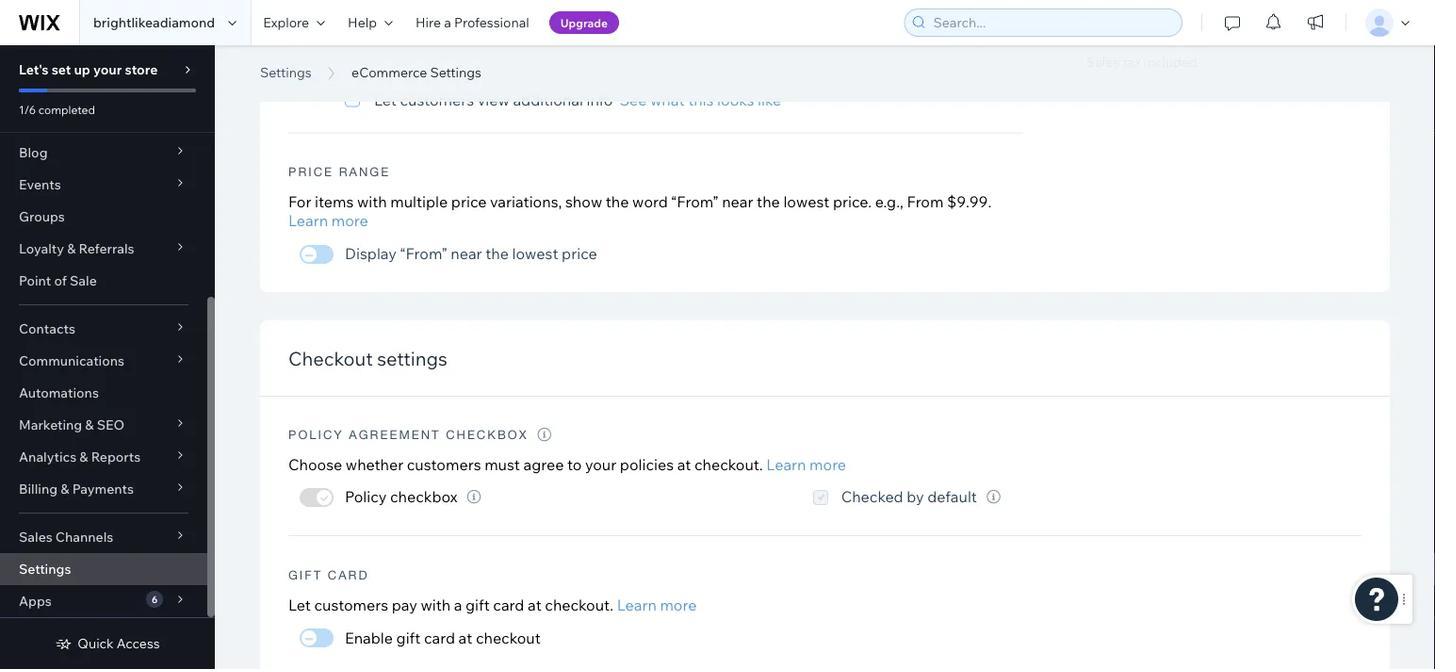 Task type: describe. For each thing, give the bounding box(es) containing it.
payments
[[72, 481, 134, 497]]

0 horizontal spatial gift
[[396, 628, 421, 647]]

upgrade
[[561, 16, 608, 30]]

help
[[348, 14, 377, 31]]

"from" inside for items with multiple price variations, show the word "from" near the lowest price. e.g., from $9.99. learn more
[[671, 193, 719, 211]]

by
[[907, 488, 924, 507]]

sale
[[70, 272, 97, 289]]

lowest inside for items with multiple price variations, show the word "from" near the lowest price. e.g., from $9.99. learn more
[[784, 193, 830, 211]]

access
[[117, 635, 160, 652]]

looks
[[717, 90, 754, 109]]

contacts button
[[0, 313, 207, 345]]

help button
[[337, 0, 404, 45]]

choose whether customers must agree to your policies at checkout. learn more
[[288, 455, 846, 474]]

sales tax included
[[1087, 54, 1198, 70]]

point
[[19, 272, 51, 289]]

brightlikeadiamond
[[93, 14, 215, 31]]

2 info tooltip image from the left
[[987, 490, 1001, 504]]

default
[[928, 488, 977, 507]]

marketing & seo button
[[0, 409, 207, 441]]

display
[[345, 244, 397, 263]]

groups
[[19, 208, 65, 225]]

checkout settings
[[288, 347, 448, 370]]

to
[[567, 455, 582, 474]]

store
[[125, 61, 158, 78]]

near inside for items with multiple price variations, show the word "from" near the lowest price. e.g., from $9.99. learn more
[[722, 193, 754, 211]]

loyalty & referrals button
[[0, 233, 207, 265]]

checkout
[[476, 628, 541, 647]]

more inside for items with multiple price variations, show the word "from" near the lowest price. e.g., from $9.99. learn more
[[332, 211, 368, 230]]

this
[[688, 90, 714, 109]]

sales for sales tax included
[[1087, 54, 1120, 70]]

ecommerce down "help"
[[260, 41, 456, 83]]

checkout
[[288, 347, 373, 370]]

billing & payments
[[19, 481, 134, 497]]

1 info tooltip image from the left
[[467, 490, 481, 504]]

learn more link for for items with multiple price variations, show the word "from" near the lowest price. e.g., from $9.99. learn more
[[288, 211, 368, 230]]

automations link
[[0, 377, 207, 409]]

completed
[[38, 102, 95, 116]]

from
[[907, 193, 944, 211]]

card
[[328, 568, 369, 582]]

seo
[[97, 417, 125, 433]]

checked
[[841, 488, 904, 507]]

point of sale link
[[0, 265, 207, 297]]

price inside for items with multiple price variations, show the word "from" near the lowest price. e.g., from $9.99. learn more
[[451, 193, 487, 211]]

1 vertical spatial customers
[[407, 455, 481, 474]]

what
[[650, 90, 685, 109]]

policy for policy agreement checkbox
[[288, 427, 344, 442]]

variations,
[[490, 193, 562, 211]]

settings inside sidebar element
[[19, 561, 71, 577]]

view
[[478, 90, 510, 109]]

1 horizontal spatial with
[[421, 596, 451, 615]]

communications
[[19, 353, 124, 369]]

multiple
[[390, 193, 448, 211]]

Search... field
[[928, 9, 1176, 36]]

policies
[[620, 455, 674, 474]]

policy agreement checkbox
[[288, 427, 528, 442]]

communications button
[[0, 345, 207, 377]]

reports
[[91, 449, 141, 465]]

policy checkbox
[[345, 488, 458, 507]]

0 vertical spatial card
[[493, 596, 524, 615]]

billing
[[19, 481, 58, 497]]

show
[[565, 193, 602, 211]]

see what this looks like link
[[620, 90, 781, 109]]

word
[[633, 193, 668, 211]]

1 horizontal spatial a
[[454, 596, 462, 615]]

range
[[339, 165, 390, 179]]

explore
[[263, 14, 309, 31]]

for items with multiple price variations, show the word "from" near the lowest price. e.g., from $9.99. learn more
[[288, 193, 992, 230]]

of
[[54, 272, 67, 289]]

quick access
[[78, 635, 160, 652]]

$9.99.
[[947, 193, 992, 211]]

policy for policy checkbox
[[345, 488, 387, 507]]

checkbox
[[446, 427, 528, 442]]

blog
[[19, 144, 48, 161]]

0 vertical spatial at
[[677, 455, 691, 474]]

automations
[[19, 385, 99, 401]]

let customers view additional info see what this looks like
[[374, 90, 781, 109]]

referrals
[[79, 240, 134, 257]]

agreement
[[349, 427, 441, 442]]

whether
[[346, 455, 404, 474]]

gift
[[288, 568, 322, 582]]

& for marketing
[[85, 417, 94, 433]]

analytics
[[19, 449, 77, 465]]

professional
[[454, 14, 529, 31]]

contacts
[[19, 320, 75, 337]]

loyalty
[[19, 240, 64, 257]]

must
[[485, 455, 520, 474]]

choose
[[288, 455, 342, 474]]

0 horizontal spatial lowest
[[512, 244, 558, 263]]

1 vertical spatial checkout.
[[545, 596, 614, 615]]

ecommerce down help button
[[352, 64, 427, 81]]

hire
[[416, 14, 441, 31]]

0 horizontal spatial near
[[451, 244, 482, 263]]

0 vertical spatial gift
[[466, 596, 490, 615]]

1 vertical spatial price
[[562, 244, 597, 263]]

see
[[620, 90, 647, 109]]



Task type: locate. For each thing, give the bounding box(es) containing it.
1 horizontal spatial price
[[562, 244, 597, 263]]

1 vertical spatial with
[[421, 596, 451, 615]]

policy
[[288, 427, 344, 442], [345, 488, 387, 507]]

sidebar element
[[0, 0, 215, 669]]

a right hire
[[444, 14, 451, 31]]

1 horizontal spatial the
[[606, 193, 629, 211]]

like
[[758, 90, 781, 109]]

& for billing
[[61, 481, 69, 497]]

0 horizontal spatial info tooltip image
[[467, 490, 481, 504]]

0 vertical spatial lowest
[[784, 193, 830, 211]]

6
[[152, 593, 157, 605]]

0 horizontal spatial settings link
[[0, 553, 207, 585]]

channels
[[55, 529, 113, 545]]

at
[[677, 455, 691, 474], [528, 596, 542, 615], [459, 628, 472, 647]]

1 horizontal spatial settings link
[[251, 63, 321, 82]]

a
[[444, 14, 451, 31], [454, 596, 462, 615]]

2 horizontal spatial at
[[677, 455, 691, 474]]

& left seo
[[85, 417, 94, 433]]

0 vertical spatial learn
[[288, 211, 328, 230]]

0 vertical spatial settings link
[[251, 63, 321, 82]]

0 vertical spatial sales
[[1087, 54, 1120, 70]]

& right loyalty
[[67, 240, 76, 257]]

1 horizontal spatial gift
[[466, 596, 490, 615]]

ecommerce
[[260, 41, 456, 83], [352, 64, 427, 81]]

billing & payments button
[[0, 473, 207, 505]]

customers
[[400, 90, 474, 109], [407, 455, 481, 474], [314, 596, 388, 615]]

0 vertical spatial let
[[374, 90, 397, 109]]

at down let customers pay with a gift card at checkout. learn more
[[459, 628, 472, 647]]

sales down billing
[[19, 529, 53, 545]]

0 vertical spatial with
[[357, 193, 387, 211]]

your
[[93, 61, 122, 78], [585, 455, 617, 474]]

1/6 completed
[[19, 102, 95, 116]]

customers for pay
[[314, 596, 388, 615]]

1 vertical spatial let
[[288, 596, 311, 615]]

agree
[[524, 455, 564, 474]]

your right up
[[93, 61, 122, 78]]

& inside dropdown button
[[61, 481, 69, 497]]

point of sale
[[19, 272, 97, 289]]

0 vertical spatial policy
[[288, 427, 344, 442]]

settings link down channels
[[0, 553, 207, 585]]

1 horizontal spatial learn
[[617, 596, 657, 615]]

0 horizontal spatial at
[[459, 628, 472, 647]]

0 horizontal spatial more
[[332, 211, 368, 230]]

sales
[[1087, 54, 1120, 70], [19, 529, 53, 545]]

settings up the view
[[430, 64, 482, 81]]

info tooltip image
[[467, 490, 481, 504], [987, 490, 1001, 504]]

lowest down variations,
[[512, 244, 558, 263]]

& left reports
[[79, 449, 88, 465]]

price right multiple
[[451, 193, 487, 211]]

let customers pay with a gift card at checkout. learn more
[[288, 596, 697, 615]]

learn more link
[[288, 211, 368, 230], [767, 455, 846, 474], [617, 596, 697, 615]]

price
[[451, 193, 487, 211], [562, 244, 597, 263]]

&
[[67, 240, 76, 257], [85, 417, 94, 433], [79, 449, 88, 465], [61, 481, 69, 497]]

2 vertical spatial customers
[[314, 596, 388, 615]]

1 horizontal spatial learn more link
[[617, 596, 697, 615]]

2 vertical spatial more
[[660, 596, 697, 615]]

e.g.,
[[875, 193, 904, 211]]

learn inside for items with multiple price variations, show the word "from" near the lowest price. e.g., from $9.99. learn more
[[288, 211, 328, 230]]

customers left the view
[[400, 90, 474, 109]]

1 horizontal spatial "from"
[[671, 193, 719, 211]]

customers down card at the bottom left of page
[[314, 596, 388, 615]]

1 vertical spatial your
[[585, 455, 617, 474]]

customers up the checkbox
[[407, 455, 481, 474]]

2 vertical spatial at
[[459, 628, 472, 647]]

let for let customers pay with a gift card at checkout. learn more
[[288, 596, 311, 615]]

display "from" near the lowest price
[[345, 244, 597, 263]]

0 horizontal spatial policy
[[288, 427, 344, 442]]

the left word
[[606, 193, 629, 211]]

1 vertical spatial gift
[[396, 628, 421, 647]]

1 horizontal spatial policy
[[345, 488, 387, 507]]

marketing & seo
[[19, 417, 125, 433]]

the down variations,
[[486, 244, 509, 263]]

0 horizontal spatial card
[[424, 628, 455, 647]]

policy down whether
[[345, 488, 387, 507]]

0 horizontal spatial let
[[288, 596, 311, 615]]

1 vertical spatial a
[[454, 596, 462, 615]]

set
[[52, 61, 71, 78]]

loyalty & referrals
[[19, 240, 134, 257]]

sales channels
[[19, 529, 113, 545]]

1 vertical spatial more
[[810, 455, 846, 474]]

your inside sidebar element
[[93, 61, 122, 78]]

0 horizontal spatial a
[[444, 14, 451, 31]]

gift down pay
[[396, 628, 421, 647]]

card up "checkout" on the bottom left of the page
[[493, 596, 524, 615]]

let for let customers view additional info see what this looks like
[[374, 90, 397, 109]]

1 horizontal spatial checkout.
[[695, 455, 763, 474]]

0 vertical spatial "from"
[[671, 193, 719, 211]]

at right policies
[[677, 455, 691, 474]]

with inside for items with multiple price variations, show the word "from" near the lowest price. e.g., from $9.99. learn more
[[357, 193, 387, 211]]

1 horizontal spatial at
[[528, 596, 542, 615]]

checkout.
[[695, 455, 763, 474], [545, 596, 614, 615]]

price down show
[[562, 244, 597, 263]]

gift
[[466, 596, 490, 615], [396, 628, 421, 647]]

1 vertical spatial card
[[424, 628, 455, 647]]

1 horizontal spatial more
[[660, 596, 697, 615]]

info tooltip image right the checkbox
[[467, 490, 481, 504]]

2 horizontal spatial learn more link
[[767, 455, 846, 474]]

0 vertical spatial customers
[[400, 90, 474, 109]]

2 vertical spatial learn
[[617, 596, 657, 615]]

enable
[[345, 628, 393, 647]]

1 horizontal spatial your
[[585, 455, 617, 474]]

1 horizontal spatial near
[[722, 193, 754, 211]]

1 horizontal spatial sales
[[1087, 54, 1120, 70]]

checked by default
[[841, 488, 977, 507]]

the left price.
[[757, 193, 780, 211]]

0 vertical spatial price
[[451, 193, 487, 211]]

lowest left price.
[[784, 193, 830, 211]]

at up "checkout" on the bottom left of the page
[[528, 596, 542, 615]]

let down gift
[[288, 596, 311, 615]]

settings
[[464, 41, 601, 83], [260, 64, 312, 81], [430, 64, 482, 81], [19, 561, 71, 577]]

price range
[[288, 165, 390, 179]]

quick
[[78, 635, 114, 652]]

"from" down multiple
[[400, 244, 447, 263]]

2 vertical spatial learn more link
[[617, 596, 697, 615]]

price.
[[833, 193, 872, 211]]

ecommerce settings
[[260, 41, 601, 83], [352, 64, 482, 81]]

1 vertical spatial learn more link
[[767, 455, 846, 474]]

1 horizontal spatial lowest
[[784, 193, 830, 211]]

settings
[[377, 347, 448, 370]]

with right pay
[[421, 596, 451, 615]]

card down let customers pay with a gift card at checkout. learn more
[[424, 628, 455, 647]]

0 vertical spatial a
[[444, 14, 451, 31]]

events
[[19, 176, 61, 193]]

2 horizontal spatial more
[[810, 455, 846, 474]]

info
[[587, 90, 613, 109]]

pay
[[392, 596, 417, 615]]

hire a professional link
[[404, 0, 541, 45]]

sales inside popup button
[[19, 529, 53, 545]]

settings up "apps"
[[19, 561, 71, 577]]

sales for sales channels
[[19, 529, 53, 545]]

settings down explore
[[260, 64, 312, 81]]

sales left tax
[[1087, 54, 1120, 70]]

analytics & reports button
[[0, 441, 207, 473]]

0 horizontal spatial your
[[93, 61, 122, 78]]

0 vertical spatial your
[[93, 61, 122, 78]]

tax
[[1123, 54, 1141, 70]]

hire a professional
[[416, 14, 529, 31]]

0 horizontal spatial checkout.
[[545, 596, 614, 615]]

let up range
[[374, 90, 397, 109]]

analytics & reports
[[19, 449, 141, 465]]

info tooltip image
[[537, 428, 554, 442]]

let's set up your store
[[19, 61, 158, 78]]

settings up additional
[[464, 41, 601, 83]]

0 horizontal spatial with
[[357, 193, 387, 211]]

gift up "checkout" on the bottom left of the page
[[466, 596, 490, 615]]

& inside "popup button"
[[85, 417, 94, 433]]

additional
[[513, 90, 583, 109]]

enable gift card at checkout
[[345, 628, 541, 647]]

learn more link for let customers pay with a gift card at checkout. learn more
[[617, 596, 697, 615]]

1 vertical spatial learn
[[767, 455, 806, 474]]

0 horizontal spatial "from"
[[400, 244, 447, 263]]

sales channels button
[[0, 521, 207, 553]]

for
[[288, 193, 311, 211]]

0 horizontal spatial learn more link
[[288, 211, 368, 230]]

your right to
[[585, 455, 617, 474]]

price
[[288, 165, 334, 179]]

apps
[[19, 593, 52, 609]]

1 vertical spatial lowest
[[512, 244, 558, 263]]

0 horizontal spatial learn
[[288, 211, 328, 230]]

let
[[374, 90, 397, 109], [288, 596, 311, 615]]

up
[[74, 61, 90, 78]]

1 vertical spatial at
[[528, 596, 542, 615]]

let's
[[19, 61, 49, 78]]

0 vertical spatial checkout.
[[695, 455, 763, 474]]

gift card
[[288, 568, 369, 582]]

2 horizontal spatial the
[[757, 193, 780, 211]]

1/6
[[19, 102, 36, 116]]

1 vertical spatial policy
[[345, 488, 387, 507]]

blog button
[[0, 137, 207, 169]]

events button
[[0, 169, 207, 201]]

1 vertical spatial settings link
[[0, 553, 207, 585]]

learn
[[288, 211, 328, 230], [767, 455, 806, 474], [617, 596, 657, 615]]

0 vertical spatial learn more link
[[288, 211, 368, 230]]

included
[[1144, 54, 1198, 70]]

"from" right word
[[671, 193, 719, 211]]

policy up choose
[[288, 427, 344, 442]]

upgrade button
[[549, 11, 619, 34]]

customers for view
[[400, 90, 474, 109]]

0 vertical spatial more
[[332, 211, 368, 230]]

learn more link for choose whether customers must agree to your policies at checkout. learn more
[[767, 455, 846, 474]]

settings link down explore
[[251, 63, 321, 82]]

0 horizontal spatial the
[[486, 244, 509, 263]]

& for analytics
[[79, 449, 88, 465]]

1 horizontal spatial card
[[493, 596, 524, 615]]

1 horizontal spatial info tooltip image
[[987, 490, 1001, 504]]

2 horizontal spatial learn
[[767, 455, 806, 474]]

0 horizontal spatial sales
[[19, 529, 53, 545]]

& for loyalty
[[67, 240, 76, 257]]

settings link
[[251, 63, 321, 82], [0, 553, 207, 585]]

items
[[315, 193, 354, 211]]

1 vertical spatial "from"
[[400, 244, 447, 263]]

0 horizontal spatial price
[[451, 193, 487, 211]]

1 horizontal spatial let
[[374, 90, 397, 109]]

1 vertical spatial near
[[451, 244, 482, 263]]

1 vertical spatial sales
[[19, 529, 53, 545]]

& right billing
[[61, 481, 69, 497]]

0 vertical spatial near
[[722, 193, 754, 211]]

a up enable gift card at checkout
[[454, 596, 462, 615]]

near
[[722, 193, 754, 211], [451, 244, 482, 263]]

info tooltip image right default
[[987, 490, 1001, 504]]

with down range
[[357, 193, 387, 211]]

"from"
[[671, 193, 719, 211], [400, 244, 447, 263]]

groups link
[[0, 201, 207, 233]]



Task type: vqa. For each thing, say whether or not it's contained in the screenshot.
"&"
yes



